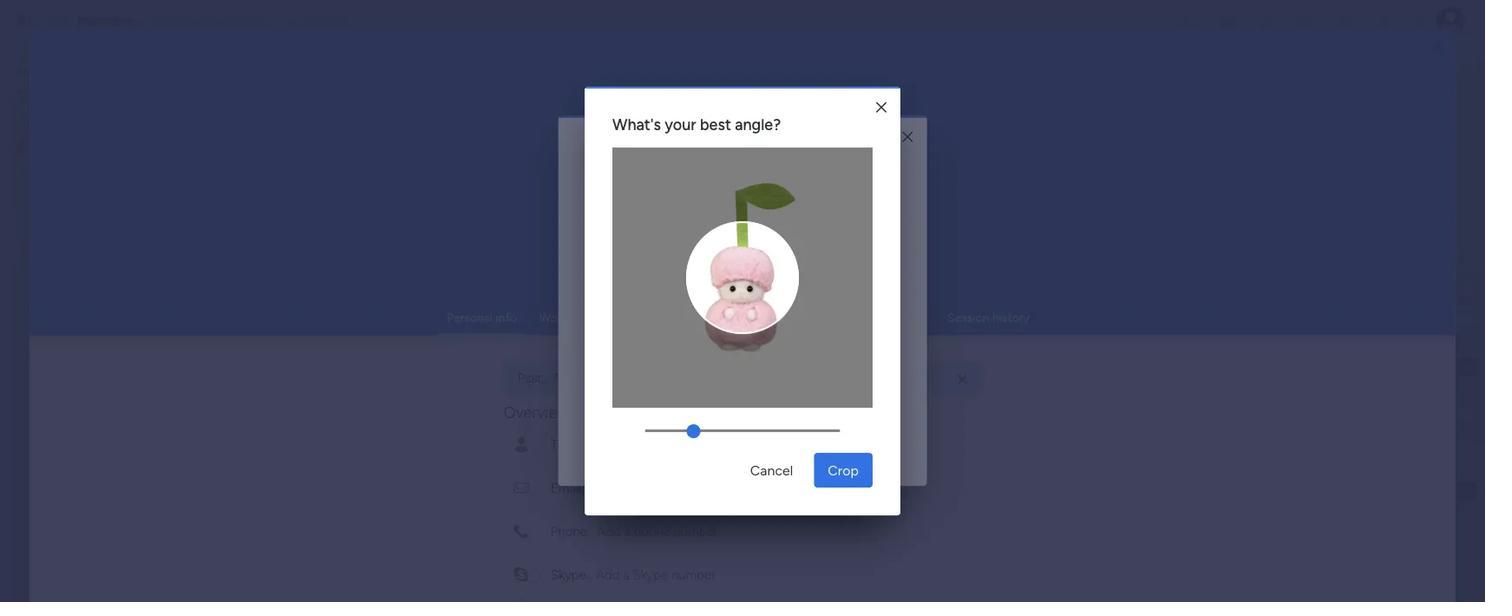 Task type: locate. For each thing, give the bounding box(es) containing it.
add right the phone:
[[598, 524, 621, 539]]

0 vertical spatial medium
[[969, 360, 1013, 374]]

2 due date field from the top
[[840, 573, 898, 592]]

nov
[[854, 296, 875, 310], [854, 327, 875, 341], [854, 358, 875, 372], [854, 389, 875, 403]]

0 vertical spatial and
[[578, 97, 598, 112]]

picture for use facebook picture
[[772, 437, 811, 452]]

owners,
[[461, 97, 503, 112]]

2 due date from the top
[[844, 575, 894, 590]]

1 vertical spatial close image
[[876, 101, 887, 114]]

1 vertical spatial timeli
[[1454, 575, 1486, 590]]

Due date field
[[840, 264, 898, 283], [840, 573, 898, 592]]

1 vertical spatial medium
[[969, 391, 1013, 406]]

it down column information icon
[[779, 298, 786, 313]]

date
[[869, 266, 894, 281], [869, 575, 894, 590]]

on up the done
[[762, 298, 776, 313]]

notifications link
[[854, 310, 925, 325]]

add for add a phone number
[[598, 524, 621, 539]]

Owner field
[[627, 573, 672, 592]]

page.
[[765, 370, 796, 386]]

first
[[41, 216, 65, 230]]

number right phone
[[674, 524, 718, 539]]

medium right dapulse x slim image
[[969, 360, 1013, 374]]

0 vertical spatial date
[[869, 266, 894, 281]]

management
[[175, 11, 270, 30]]

nov for nov 14
[[854, 358, 875, 372]]

dapulse x slim image
[[959, 372, 968, 387]]

1 vertical spatial number
[[672, 567, 716, 583]]

1 vertical spatial add
[[598, 524, 621, 539]]

track
[[630, 97, 657, 112]]

ruby
[[655, 227, 713, 259]]

it
[[779, 298, 786, 313], [779, 422, 786, 437]]

Status field
[[729, 264, 773, 283], [729, 573, 773, 592]]

nov left "12"
[[854, 296, 875, 310]]

2 of from the left
[[660, 97, 672, 112]]

1 vertical spatial picture
[[772, 437, 811, 452]]

stands.
[[781, 97, 820, 112]]

password
[[643, 310, 696, 325]]

anderson
[[720, 227, 831, 259]]

your up best
[[711, 97, 736, 112]]

history
[[993, 310, 1030, 325]]

1 horizontal spatial your
[[711, 97, 736, 112]]

filter button
[[530, 167, 612, 195]]

1 due date from the top
[[844, 266, 894, 281]]

1 vertical spatial due date field
[[840, 573, 898, 592]]

1 status from the top
[[733, 266, 768, 281]]

nov 14
[[854, 358, 889, 372]]

your down where
[[665, 116, 697, 134]]

1 due from the top
[[844, 266, 866, 281]]

conduct market research
[[328, 298, 466, 312]]

picture for change profile picture
[[799, 144, 895, 183]]

of right 'type'
[[362, 97, 373, 112]]

1 due date field from the top
[[840, 264, 898, 283]]

0 vertical spatial status field
[[729, 264, 773, 283]]

on
[[762, 298, 776, 313], [762, 422, 776, 437]]

1 vertical spatial working on it
[[714, 422, 786, 437]]

1 nov from the top
[[854, 296, 875, 310]]

a
[[376, 329, 382, 344], [613, 437, 619, 453], [624, 524, 631, 539], [623, 567, 630, 583]]

2 on from the top
[[762, 422, 776, 437]]

add for add a skype number
[[596, 567, 620, 583]]

monday work management
[[77, 11, 270, 30]]

1 vertical spatial due
[[844, 575, 866, 590]]

notifications
[[854, 310, 925, 325]]

working status
[[540, 310, 621, 325]]

my work image
[[16, 88, 31, 104]]

a left "title"
[[613, 437, 619, 453]]

see plans
[[303, 13, 356, 28]]

add
[[586, 437, 609, 453], [598, 524, 621, 539], [596, 567, 620, 583]]

2 date from the top
[[869, 575, 894, 590]]

1 vertical spatial timeli field
[[1450, 573, 1486, 592]]

column information image
[[785, 267, 799, 281]]

add right skype:
[[596, 567, 620, 583]]

work
[[140, 11, 171, 30]]

0 vertical spatial it
[[779, 298, 786, 313]]

number
[[674, 524, 718, 539], [672, 567, 716, 583]]

12
[[878, 296, 889, 310]]

facebook
[[716, 437, 769, 452]]

crop
[[828, 462, 859, 479]]

number right skype
[[672, 567, 716, 583]]

a for skype:
[[623, 567, 630, 583]]

admin
[[725, 269, 760, 283]]

and
[[578, 97, 598, 112], [774, 310, 794, 325]]

working on it
[[714, 298, 786, 313], [714, 422, 786, 437]]

1 vertical spatial and
[[774, 310, 794, 325]]

first board list box
[[0, 205, 221, 472]]

set
[[506, 97, 523, 112]]

develop a product roadmap
[[328, 329, 479, 344]]

0 vertical spatial timeli
[[1454, 266, 1486, 281]]

title
[[622, 437, 645, 453]]

of right track on the top left of page
[[660, 97, 672, 112]]

skype:
[[551, 567, 590, 583]]

working on it up the done
[[714, 298, 786, 313]]

1 it from the top
[[779, 298, 786, 313]]

an
[[571, 370, 585, 386]]

0 vertical spatial status
[[733, 266, 768, 281]]

and left the region
[[774, 310, 794, 325]]

0 vertical spatial timeli field
[[1450, 264, 1486, 283]]

personal info
[[447, 310, 517, 325]]

personal
[[447, 310, 493, 325]]

session history
[[948, 310, 1030, 325]]

column information image
[[906, 267, 920, 281]]

done
[[736, 328, 765, 343]]

rubyanndersson@gmail.com
[[592, 480, 755, 496]]

can
[[654, 370, 674, 386]]

1 on from the top
[[762, 298, 776, 313]]

project
[[739, 97, 778, 112]]

0 vertical spatial close image
[[1432, 41, 1442, 53]]

picture up cancel at the right bottom
[[772, 437, 811, 452]]

plans
[[327, 13, 356, 28]]

invite members image
[[1257, 12, 1275, 30]]

nov left 15
[[854, 389, 875, 403]]

meeting
[[1076, 330, 1117, 344]]

0 vertical spatial add
[[586, 437, 609, 453]]

Timeli field
[[1450, 264, 1486, 283], [1450, 573, 1486, 592]]

0 vertical spatial on
[[762, 298, 776, 313]]

0 horizontal spatial and
[[578, 97, 598, 112]]

due date
[[844, 266, 894, 281], [844, 575, 894, 590]]

close image
[[1432, 41, 1442, 53], [876, 101, 887, 114]]

2 timeli from the top
[[1454, 575, 1486, 590]]

1 horizontal spatial and
[[774, 310, 794, 325]]

help image
[[1376, 12, 1394, 30]]

2 vertical spatial add
[[596, 567, 620, 583]]

phone:
[[551, 524, 591, 539]]

1 working on it from the top
[[714, 298, 786, 313]]

skype: add a skype number
[[551, 567, 716, 583]]

2 due from the top
[[844, 575, 866, 590]]

0 vertical spatial working on it
[[714, 298, 786, 313]]

email:
[[551, 480, 585, 496]]

picture down the stands.
[[799, 144, 895, 183]]

1 vertical spatial due date
[[844, 575, 894, 590]]

develop
[[328, 329, 373, 344]]

notifications image
[[1181, 12, 1198, 30]]

1 timeli field from the top
[[1450, 264, 1486, 283]]

0 vertical spatial your
[[711, 97, 736, 112]]

of
[[362, 97, 373, 112], [660, 97, 672, 112]]

and left 'keep'
[[578, 97, 598, 112]]

0 vertical spatial due
[[844, 266, 866, 281]]

1 horizontal spatial of
[[660, 97, 672, 112]]

3 nov from the top
[[854, 358, 875, 372]]

on up use facebook picture
[[762, 422, 776, 437]]

0 vertical spatial due date field
[[840, 264, 898, 283]]

1 vertical spatial status field
[[729, 573, 773, 592]]

1 vertical spatial it
[[779, 422, 786, 437]]

personal info link
[[447, 310, 517, 325]]

0 vertical spatial number
[[674, 524, 718, 539]]

0 horizontal spatial your
[[665, 116, 697, 134]]

a left the owner
[[623, 567, 630, 583]]

1 timeli from the top
[[1454, 266, 1486, 281]]

close image down the ruby anderson icon
[[1432, 41, 1442, 53]]

notes
[[1120, 330, 1149, 344]]

picture inside button
[[772, 437, 811, 452]]

working on it up use facebook picture
[[714, 422, 786, 437]]

add right title:
[[586, 437, 609, 453]]

action
[[1080, 299, 1113, 313]]

nov left 14
[[854, 358, 875, 372]]

profile image
[[669, 182, 817, 330]]

session
[[948, 310, 990, 325]]

crop button
[[814, 453, 873, 488]]

2 status field from the top
[[729, 573, 773, 592]]

0 vertical spatial due date
[[844, 266, 894, 281]]

close image right the stands.
[[876, 101, 887, 114]]

1 vertical spatial status
[[733, 575, 768, 590]]

$1,000
[[1216, 329, 1251, 343]]

nov left 13
[[854, 327, 875, 341]]

see plans button
[[280, 8, 364, 34]]

hide
[[711, 174, 737, 189]]

4 nov from the top
[[854, 389, 875, 403]]

timeli for 1st timeli field from the bottom
[[1454, 575, 1486, 590]]

your
[[711, 97, 736, 112], [665, 116, 697, 134]]

a for phone:
[[624, 524, 631, 539]]

medium down high at the bottom of page
[[969, 391, 1013, 406]]

a left phone
[[624, 524, 631, 539]]

due
[[844, 266, 866, 281], [844, 575, 866, 590]]

1 vertical spatial your
[[665, 116, 697, 134]]

angle?
[[735, 116, 781, 134]]

2 it from the top
[[779, 422, 786, 437]]

home image
[[16, 57, 33, 75]]

ruby anderson
[[655, 227, 831, 259]]

option
[[0, 207, 221, 211]]

nov for nov 13
[[854, 327, 875, 341]]

best
[[700, 116, 731, 134]]

due date for 1st due date field from the bottom of the page
[[844, 575, 894, 590]]

0 horizontal spatial of
[[362, 97, 373, 112]]

low
[[979, 298, 1002, 313]]

2 status from the top
[[733, 575, 768, 590]]

1 vertical spatial date
[[869, 575, 894, 590]]

add for add a title
[[586, 437, 609, 453]]

Search in workspace field
[[36, 174, 145, 194]]

1 vertical spatial on
[[762, 422, 776, 437]]

2 nov from the top
[[854, 327, 875, 341]]

0 vertical spatial picture
[[799, 144, 895, 183]]

title: add a title
[[551, 437, 645, 453]]

it up use facebook picture
[[779, 422, 786, 437]]



Task type: vqa. For each thing, say whether or not it's contained in the screenshot.
2023 to the left
no



Task type: describe. For each thing, give the bounding box(es) containing it.
your inside button
[[711, 97, 736, 112]]

ruby anderson image
[[1437, 7, 1465, 35]]

see
[[303, 13, 324, 28]]

2 working on it from the top
[[714, 422, 786, 437]]

hide button
[[684, 167, 748, 195]]

language and region
[[718, 310, 832, 325]]

close image
[[903, 131, 913, 143]]

skype
[[633, 567, 669, 583]]

profile
[[707, 144, 792, 183]]

research
[[419, 298, 466, 312]]

language
[[718, 310, 771, 325]]

status for 2nd status field from the bottom
[[733, 266, 768, 281]]

main
[[40, 138, 70, 154]]

filter
[[558, 174, 585, 189]]

keep
[[601, 97, 627, 112]]

1 status field from the top
[[729, 264, 773, 283]]

action items
[[1080, 299, 1144, 313]]

conduct
[[328, 298, 376, 312]]

2 medium from the top
[[969, 391, 1013, 406]]

first board
[[41, 216, 99, 230]]

title:
[[551, 437, 579, 453]]

what's
[[613, 116, 661, 134]]

manage any type of project. assign owners, set timelines and keep track of where your project stands.
[[266, 97, 820, 112]]

number for phone: add a phone number
[[674, 524, 718, 539]]

due for 1st due date field from the bottom of the page
[[844, 575, 866, 590]]

manage
[[266, 97, 309, 112]]

workspace image
[[16, 137, 34, 156]]

working status link
[[540, 310, 621, 325]]

status
[[587, 310, 621, 325]]

collapse board header image
[[1433, 128, 1447, 142]]

cancel button
[[737, 453, 807, 488]]

board
[[68, 216, 99, 230]]

1 date from the top
[[869, 266, 894, 281]]

nov for nov 15
[[854, 389, 875, 403]]

workspace selection element
[[16, 136, 145, 158]]

customize
[[678, 370, 738, 386]]

nov for nov 12
[[854, 296, 875, 310]]

where
[[675, 97, 709, 112]]

and inside button
[[578, 97, 598, 112]]

as
[[553, 370, 568, 386]]

info
[[496, 310, 517, 325]]

nov 15
[[854, 389, 889, 403]]

m
[[20, 139, 30, 154]]

due date for first due date field
[[844, 266, 894, 281]]

2 timeli field from the top
[[1450, 573, 1486, 592]]

a left product
[[376, 329, 382, 344]]

monday
[[77, 11, 137, 30]]

change profile picture
[[591, 144, 895, 183]]

1 medium from the top
[[969, 360, 1013, 374]]

overview
[[504, 403, 569, 421]]

working down admin
[[714, 298, 759, 313]]

main workspace
[[40, 138, 142, 154]]

number for skype: add a skype number
[[672, 567, 716, 583]]

you
[[629, 370, 650, 386]]

dapulse checkmark sign image
[[1435, 326, 1445, 347]]

use facebook picture button
[[668, 431, 818, 458]]

product
[[385, 329, 428, 344]]

this
[[741, 370, 762, 386]]

phone
[[634, 524, 671, 539]]

$100
[[1221, 299, 1246, 313]]

high
[[978, 328, 1004, 343]]

admin,
[[588, 370, 626, 386]]

password link
[[643, 310, 696, 325]]

13
[[878, 327, 889, 341]]

any
[[312, 97, 331, 112]]

cancel
[[751, 462, 793, 479]]

working left status
[[540, 310, 584, 325]]

a for title:
[[613, 437, 619, 453]]

status for 1st status field from the bottom
[[733, 575, 768, 590]]

what's your best angle?
[[613, 116, 781, 134]]

timelines
[[526, 97, 575, 112]]

timeli for 2nd timeli field from the bottom of the page
[[1454, 266, 1486, 281]]

select product image
[[16, 12, 33, 30]]

0 horizontal spatial close image
[[876, 101, 887, 114]]

items
[[1116, 299, 1144, 313]]

market
[[379, 298, 416, 312]]

inbox image
[[1219, 12, 1237, 30]]

roadmap
[[431, 329, 479, 344]]

nov 13
[[854, 327, 889, 341]]

ruby anderson button
[[504, 227, 982, 259]]

owner
[[631, 575, 668, 590]]

language and region link
[[718, 310, 832, 325]]

due for first due date field
[[844, 266, 866, 281]]

use facebook picture
[[692, 437, 811, 452]]

session history link
[[948, 310, 1030, 325]]

stuck
[[735, 360, 766, 374]]

psst... as an admin, you can customize this page.
[[518, 370, 796, 386]]

14
[[878, 358, 889, 372]]

search everything image
[[1338, 12, 1356, 30]]

email: rubyanndersson@gmail.com
[[551, 480, 755, 496]]

phone: add a phone number
[[551, 524, 718, 539]]

type
[[334, 97, 359, 112]]

apps image
[[1296, 12, 1313, 30]]

psst...
[[518, 370, 550, 386]]

1 of from the left
[[362, 97, 373, 112]]

manage any type of project. assign owners, set timelines and keep track of where your project stands. button
[[263, 94, 846, 115]]

working up facebook
[[714, 422, 759, 437]]

1 horizontal spatial close image
[[1432, 41, 1442, 53]]

use
[[692, 437, 713, 452]]



